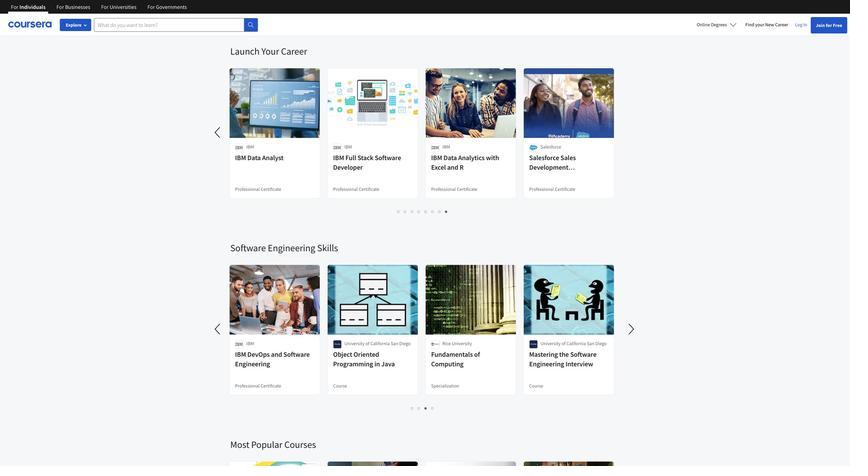 Task type: describe. For each thing, give the bounding box(es) containing it.
diego for object oriented programming in java
[[399, 341, 411, 347]]

5 button for 4 button associated with 3 "button" inside the break into the gaming industry carousel "element"
[[433, 11, 440, 19]]

previous slide image
[[210, 124, 226, 141]]

8
[[445, 208, 448, 215]]

professional certificate for and
[[235, 383, 281, 389]]

fundamentals
[[431, 350, 473, 359]]

ibm inside ibm full stack software developer
[[333, 153, 344, 162]]

object oriented programming in java
[[333, 350, 395, 368]]

university of california san diego image
[[529, 340, 538, 349]]

university for mastering
[[541, 341, 561, 347]]

in
[[374, 360, 380, 368]]

analyst
[[262, 153, 284, 162]]

4 for 3 "button" inside the launch your career carousel element 4 button
[[418, 208, 420, 215]]

of for oriented
[[365, 341, 369, 347]]

san for object oriented programming in java
[[391, 341, 398, 347]]

online
[[697, 22, 710, 28]]

interview
[[566, 360, 593, 368]]

ibm devops and software engineering
[[235, 350, 310, 368]]

businesses
[[65, 3, 90, 10]]

1 vertical spatial career
[[281, 45, 307, 57]]

ibm inside ibm data analytics with excel and r
[[431, 153, 442, 162]]

new
[[765, 22, 774, 28]]

professional for ibm data analytics with excel and r
[[431, 186, 456, 192]]

salesforce sales development representative
[[529, 153, 576, 181]]

most popular courses carousel element
[[227, 418, 850, 466]]

certificate for analyst
[[261, 186, 281, 192]]

full
[[345, 153, 356, 162]]

explore
[[66, 22, 81, 28]]

online degrees
[[697, 22, 727, 28]]

find your new career
[[745, 22, 788, 28]]

san for mastering the software engineering interview
[[587, 341, 594, 347]]

ibm data analytics with excel and r
[[431, 153, 499, 172]]

list inside launch your career carousel element
[[230, 208, 615, 216]]

developer
[[333, 163, 363, 172]]

banner navigation
[[5, 0, 192, 14]]

list inside break into the gaming industry carousel "element"
[[230, 11, 615, 19]]

for for governments
[[147, 3, 155, 10]]

for for universities
[[101, 3, 109, 10]]

specialization
[[431, 383, 459, 389]]

launch your career
[[230, 45, 307, 57]]

ibm image for ibm full stack software developer
[[333, 143, 342, 152]]

software inside mastering the software engineering interview
[[570, 350, 597, 359]]

7 button
[[436, 208, 443, 216]]

course for mastering the software engineering interview
[[529, 383, 543, 389]]

salesforce for salesforce
[[541, 144, 561, 150]]

university for object
[[344, 341, 365, 347]]

2 for 3 "button" inside the break into the gaming industry carousel "element"
[[414, 12, 417, 18]]

log
[[795, 22, 802, 28]]

4 for 4 button associated with 3 "button" inside the break into the gaming industry carousel "element"
[[428, 12, 431, 18]]

certificate for and
[[261, 383, 281, 389]]

4 button for 3 "button" inside the break into the gaming industry carousel "element"
[[426, 11, 433, 19]]

2 button for 3 "button" within the software engineering skills carousel element
[[416, 405, 422, 412]]

for for businesses
[[56, 3, 64, 10]]

and inside ibm devops and software engineering
[[271, 350, 282, 359]]

for governments
[[147, 3, 187, 10]]

3 for 'list' in launch your career carousel element
[[411, 208, 414, 215]]

3 button for 'list' inside the software engineering skills carousel element
[[422, 405, 429, 412]]

university of california san diego for oriented
[[344, 341, 411, 347]]

3 for 'list' inside the software engineering skills carousel element
[[425, 405, 427, 412]]

3 button for 'list' inside the break into the gaming industry carousel "element"
[[419, 11, 426, 19]]

launch your career carousel element
[[0, 25, 620, 221]]

1 button for 2 "button" inside software engineering skills carousel element
[[409, 405, 416, 412]]

skills
[[317, 242, 338, 254]]

4 for 4 button for 3 "button" within the software engineering skills carousel element
[[431, 405, 434, 412]]

computing
[[431, 360, 464, 368]]

for
[[826, 22, 832, 28]]

certificate for development
[[555, 186, 575, 192]]

courses
[[284, 439, 316, 451]]

rice
[[442, 341, 451, 347]]

california for the
[[567, 341, 586, 347]]

programming for everybody (getting started with python) course by university of michigan, image
[[426, 462, 516, 466]]

and inside ibm data analytics with excel and r
[[447, 163, 458, 172]]

7
[[438, 208, 441, 215]]

software inside ibm devops and software engineering
[[283, 350, 310, 359]]

university of california san diego image
[[333, 340, 342, 349]]

1 for 3 "button" within the software engineering skills carousel element
[[411, 405, 414, 412]]

5 for 5 button related to 3 "button" inside the launch your career carousel element 4 button
[[425, 208, 427, 215]]

oriented
[[354, 350, 379, 359]]

engineering inside mastering the software engineering interview
[[529, 360, 564, 368]]

ibm image for ibm data analytics with excel and r
[[431, 143, 440, 152]]

break into the gaming industry carousel element
[[0, 0, 620, 25]]

2 university from the left
[[452, 341, 472, 347]]

8 button
[[443, 208, 450, 216]]

individuals
[[20, 3, 46, 10]]

for universities
[[101, 3, 136, 10]]

engineering inside ibm devops and software engineering
[[235, 360, 270, 368]]

development
[[529, 163, 568, 172]]

professional certificate for analyst
[[235, 186, 281, 192]]

fundamentals of computing
[[431, 350, 480, 368]]

2 button for 3 "button" inside the launch your career carousel element
[[402, 208, 409, 216]]

most
[[230, 439, 249, 451]]

6 button
[[429, 208, 436, 216]]

4 button for 3 "button" within the software engineering skills carousel element
[[429, 405, 436, 412]]

university of california san diego for the
[[541, 341, 607, 347]]

course for object oriented programming in java
[[333, 383, 347, 389]]

java
[[381, 360, 395, 368]]

join for free link
[[811, 17, 847, 33]]

join for free
[[816, 22, 842, 28]]

ibm data analyst
[[235, 153, 284, 162]]

object
[[333, 350, 352, 359]]

sales
[[561, 153, 576, 162]]



Task type: locate. For each thing, give the bounding box(es) containing it.
1 vertical spatial 1
[[397, 208, 400, 215]]

certificate down representative
[[555, 186, 575, 192]]

2 button inside launch your career carousel element
[[402, 208, 409, 216]]

ibm image for ibm data analyst
[[235, 143, 244, 152]]

certificate for stack
[[359, 186, 379, 192]]

0 horizontal spatial university
[[344, 341, 365, 347]]

launch
[[230, 45, 260, 57]]

2 for from the left
[[56, 3, 64, 10]]

5 inside launch your career carousel element
[[425, 208, 427, 215]]

of inside fundamentals of computing
[[474, 350, 480, 359]]

rice university
[[442, 341, 472, 347]]

join
[[816, 22, 825, 28]]

0 vertical spatial 3 button
[[419, 11, 426, 19]]

career right your
[[281, 45, 307, 57]]

course down programming
[[333, 383, 347, 389]]

ibm image up ibm data analyst
[[235, 143, 244, 152]]

5 button for 3 "button" inside the launch your career carousel element 4 button
[[422, 208, 429, 216]]

course down mastering
[[529, 383, 543, 389]]

0 vertical spatial and
[[447, 163, 458, 172]]

analytics
[[458, 153, 485, 162]]

2 horizontal spatial 4
[[431, 405, 434, 412]]

0 horizontal spatial data
[[247, 153, 261, 162]]

engineering
[[268, 242, 315, 254], [235, 360, 270, 368], [529, 360, 564, 368]]

1 button inside break into the gaming industry carousel "element"
[[405, 11, 412, 19]]

professional certificate
[[235, 186, 281, 192], [333, 186, 379, 192], [431, 186, 477, 192], [529, 186, 575, 192], [235, 383, 281, 389]]

6
[[431, 208, 434, 215]]

3 button for 'list' in launch your career carousel element
[[409, 208, 416, 216]]

5 for 5 button related to 4 button associated with 3 "button" inside the break into the gaming industry carousel "element"
[[435, 12, 438, 18]]

governments
[[156, 3, 187, 10]]

2 vertical spatial 2
[[418, 405, 420, 412]]

1 diego from the left
[[399, 341, 411, 347]]

1 vertical spatial 5 button
[[422, 208, 429, 216]]

None search field
[[94, 18, 258, 32]]

1 horizontal spatial course
[[529, 383, 543, 389]]

0 horizontal spatial and
[[271, 350, 282, 359]]

previous slide image
[[210, 321, 226, 338]]

0 horizontal spatial diego
[[399, 341, 411, 347]]

2 vertical spatial 1
[[411, 405, 414, 412]]

of for the
[[562, 341, 566, 347]]

excel
[[431, 163, 446, 172]]

0 vertical spatial 1
[[407, 12, 410, 18]]

1 university of california san diego from the left
[[344, 341, 411, 347]]

1 horizontal spatial 5 button
[[433, 11, 440, 19]]

2 vertical spatial 2 button
[[416, 405, 422, 412]]

professional for ibm data analyst
[[235, 186, 260, 192]]

for left businesses
[[56, 3, 64, 10]]

0 horizontal spatial 1
[[397, 208, 400, 215]]

0 horizontal spatial ibm image
[[235, 143, 244, 152]]

3 inside break into the gaming industry carousel "element"
[[421, 12, 424, 18]]

and
[[447, 163, 458, 172], [271, 350, 282, 359]]

data for analytics
[[444, 153, 457, 162]]

find your new career link
[[742, 20, 792, 29]]

professional for ibm full stack software developer
[[333, 186, 358, 192]]

certificate down ibm devops and software engineering
[[261, 383, 281, 389]]

your
[[261, 45, 279, 57]]

explore button
[[60, 19, 91, 31]]

course
[[333, 383, 347, 389], [529, 383, 543, 389]]

2 for 3 "button" inside the launch your career carousel element
[[404, 208, 407, 215]]

salesforce inside salesforce sales development representative
[[529, 153, 559, 162]]

1 california from the left
[[370, 341, 390, 347]]

1 horizontal spatial and
[[447, 163, 458, 172]]

coursera image
[[8, 19, 52, 30]]

1 vertical spatial 4
[[418, 208, 420, 215]]

of
[[365, 341, 369, 347], [562, 341, 566, 347], [474, 350, 480, 359]]

data up excel
[[444, 153, 457, 162]]

4 button
[[426, 11, 433, 19], [416, 208, 422, 216], [429, 405, 436, 412]]

university of california san diego
[[344, 341, 411, 347], [541, 341, 607, 347]]

for individuals
[[11, 3, 46, 10]]

for left universities
[[101, 3, 109, 10]]

1 ibm image from the left
[[235, 143, 244, 152]]

3 button inside launch your career carousel element
[[409, 208, 416, 216]]

3 for 'list' inside the break into the gaming industry carousel "element"
[[421, 12, 424, 18]]

4 button for 3 "button" inside the launch your career carousel element
[[416, 208, 422, 216]]

2 vertical spatial list
[[230, 405, 615, 412]]

1 vertical spatial list
[[230, 208, 615, 216]]

2 san from the left
[[587, 341, 594, 347]]

1 for from the left
[[11, 3, 18, 10]]

3 inside launch your career carousel element
[[411, 208, 414, 215]]

devops
[[247, 350, 270, 359]]

1 vertical spatial 2
[[404, 208, 407, 215]]

university of california san diego up oriented in the bottom of the page
[[344, 341, 411, 347]]

list inside software engineering skills carousel element
[[230, 405, 615, 412]]

ibm image for ibm devops and software engineering
[[235, 340, 244, 349]]

salesforce up development
[[529, 153, 559, 162]]

university up fundamentals
[[452, 341, 472, 347]]

ibm
[[246, 144, 254, 150], [344, 144, 352, 150], [442, 144, 450, 150], [235, 153, 246, 162], [333, 153, 344, 162], [431, 153, 442, 162], [246, 341, 254, 347], [235, 350, 246, 359]]

professional certificate for development
[[529, 186, 575, 192]]

professional certificate down ibm data analyst
[[235, 186, 281, 192]]

1 vertical spatial and
[[271, 350, 282, 359]]

certificate down r
[[457, 186, 477, 192]]

0 vertical spatial 4 button
[[426, 11, 433, 19]]

3 button inside break into the gaming industry carousel "element"
[[419, 11, 426, 19]]

1 horizontal spatial 3
[[421, 12, 424, 18]]

0 horizontal spatial 4
[[418, 208, 420, 215]]

0 horizontal spatial california
[[370, 341, 390, 347]]

1 vertical spatial 5
[[425, 208, 427, 215]]

2 university of california san diego from the left
[[541, 341, 607, 347]]

diego for mastering the software engineering interview
[[595, 341, 607, 347]]

2 vertical spatial 3
[[425, 405, 427, 412]]

ibm image
[[235, 143, 244, 152], [333, 143, 342, 152]]

1 san from the left
[[391, 341, 398, 347]]

0 horizontal spatial course
[[333, 383, 347, 389]]

2 horizontal spatial 2
[[418, 405, 420, 412]]

salesforce for salesforce sales development representative
[[529, 153, 559, 162]]

university of california san diego up 'the' at the bottom right of page
[[541, 341, 607, 347]]

What do you want to learn? text field
[[94, 18, 244, 32]]

professional certificate for analytics
[[431, 186, 477, 192]]

for businesses
[[56, 3, 90, 10]]

university up mastering
[[541, 341, 561, 347]]

professional up 8 button
[[431, 186, 456, 192]]

2 horizontal spatial of
[[562, 341, 566, 347]]

2 button inside break into the gaming industry carousel "element"
[[412, 11, 419, 19]]

career right new
[[775, 22, 788, 28]]

0 horizontal spatial ibm image
[[235, 340, 244, 349]]

0 vertical spatial 1 button
[[405, 11, 412, 19]]

certificate down analyst
[[261, 186, 281, 192]]

1 horizontal spatial university
[[452, 341, 472, 347]]

3 university from the left
[[541, 341, 561, 347]]

1 button for 2 "button" inside launch your career carousel element
[[395, 208, 402, 216]]

degrees
[[711, 22, 727, 28]]

0 horizontal spatial career
[[281, 45, 307, 57]]

1 horizontal spatial california
[[567, 341, 586, 347]]

1 inside software engineering skills carousel element
[[411, 405, 414, 412]]

1 vertical spatial 4 button
[[416, 208, 422, 216]]

2 course from the left
[[529, 383, 543, 389]]

professional down ibm data analyst
[[235, 186, 260, 192]]

software engineering skills
[[230, 242, 338, 254]]

professional certificate down developer in the left of the page
[[333, 186, 379, 192]]

2 button inside software engineering skills carousel element
[[416, 405, 422, 412]]

4
[[428, 12, 431, 18], [418, 208, 420, 215], [431, 405, 434, 412]]

for for individuals
[[11, 3, 18, 10]]

1 course from the left
[[333, 383, 347, 389]]

ibm image up developer in the left of the page
[[333, 143, 342, 152]]

1 horizontal spatial 4
[[428, 12, 431, 18]]

programming
[[333, 360, 373, 368]]

5
[[435, 12, 438, 18], [425, 208, 427, 215]]

diego
[[399, 341, 411, 347], [595, 341, 607, 347]]

professional certificate for stack
[[333, 186, 379, 192]]

2 horizontal spatial university
[[541, 341, 561, 347]]

2 for 3 "button" within the software engineering skills carousel element
[[418, 405, 420, 412]]

rice university image
[[431, 340, 440, 349]]

1 horizontal spatial 1
[[407, 12, 410, 18]]

3 button inside software engineering skills carousel element
[[422, 405, 429, 412]]

log in link
[[792, 20, 811, 29]]

online degrees button
[[691, 17, 742, 32]]

log in
[[795, 22, 807, 28]]

google data analytics professional certificate by google, image
[[524, 462, 614, 466]]

0 horizontal spatial 5 button
[[422, 208, 429, 216]]

professional certificate inside software engineering skills carousel element
[[235, 383, 281, 389]]

2 button
[[412, 11, 419, 19], [402, 208, 409, 216], [416, 405, 422, 412]]

r
[[460, 163, 464, 172]]

1 button inside software engineering skills carousel element
[[409, 405, 416, 412]]

0 horizontal spatial 2
[[404, 208, 407, 215]]

python for everybody specialization by university of michigan, image
[[328, 462, 418, 466]]

1 horizontal spatial ibm image
[[431, 143, 440, 152]]

professional for salesforce sales development representative
[[529, 186, 554, 192]]

1 university from the left
[[344, 341, 365, 347]]

2 data from the left
[[444, 153, 457, 162]]

salesforce image
[[529, 143, 538, 152]]

1 horizontal spatial san
[[587, 341, 594, 347]]

2 vertical spatial 4 button
[[429, 405, 436, 412]]

2 horizontal spatial 3
[[425, 405, 427, 412]]

and left r
[[447, 163, 458, 172]]

professional down representative
[[529, 186, 554, 192]]

of right fundamentals
[[474, 350, 480, 359]]

salesforce
[[541, 144, 561, 150], [529, 153, 559, 162]]

professional for ibm devops and software engineering
[[235, 383, 260, 389]]

mastering
[[529, 350, 558, 359]]

1 horizontal spatial university of california san diego
[[541, 341, 607, 347]]

university
[[344, 341, 365, 347], [452, 341, 472, 347], [541, 341, 561, 347]]

2 inside break into the gaming industry carousel "element"
[[414, 12, 417, 18]]

most popular courses
[[230, 439, 316, 451]]

professional certificate down ibm devops and software engineering
[[235, 383, 281, 389]]

0 horizontal spatial 3
[[411, 208, 414, 215]]

1 horizontal spatial diego
[[595, 341, 607, 347]]

0 horizontal spatial of
[[365, 341, 369, 347]]

2 vertical spatial 3 button
[[422, 405, 429, 412]]

data for analyst
[[247, 153, 261, 162]]

1 vertical spatial 1 button
[[395, 208, 402, 216]]

professional down devops
[[235, 383, 260, 389]]

1 data from the left
[[247, 153, 261, 162]]

0 vertical spatial ibm image
[[431, 143, 440, 152]]

1 vertical spatial 3
[[411, 208, 414, 215]]

0 vertical spatial salesforce
[[541, 144, 561, 150]]

2 diego from the left
[[595, 341, 607, 347]]

for left the individuals
[[11, 3, 18, 10]]

in
[[803, 22, 807, 28]]

popular
[[251, 439, 282, 451]]

4 inside software engineering skills carousel element
[[431, 405, 434, 412]]

2 vertical spatial 4
[[431, 405, 434, 412]]

3
[[421, 12, 424, 18], [411, 208, 414, 215], [425, 405, 427, 412]]

2 california from the left
[[567, 341, 586, 347]]

3 list from the top
[[230, 405, 615, 412]]

1 horizontal spatial ibm image
[[333, 143, 342, 152]]

san up 'java'
[[391, 341, 398, 347]]

4 inside break into the gaming industry carousel "element"
[[428, 12, 431, 18]]

software inside ibm full stack software developer
[[375, 153, 401, 162]]

professional
[[235, 186, 260, 192], [333, 186, 358, 192], [431, 186, 456, 192], [529, 186, 554, 192], [235, 383, 260, 389]]

3 button
[[419, 11, 426, 19], [409, 208, 416, 216], [422, 405, 429, 412]]

1 for 3 "button" inside the launch your career carousel element
[[397, 208, 400, 215]]

of up 'the' at the bottom right of page
[[562, 341, 566, 347]]

professional down developer in the left of the page
[[333, 186, 358, 192]]

2 vertical spatial 1 button
[[409, 405, 416, 412]]

professional certificate down r
[[431, 186, 477, 192]]

certificate down ibm full stack software developer
[[359, 186, 379, 192]]

data left analyst
[[247, 153, 261, 162]]

data inside ibm data analytics with excel and r
[[444, 153, 457, 162]]

your
[[755, 22, 764, 28]]

1 vertical spatial salesforce
[[529, 153, 559, 162]]

0 vertical spatial 5 button
[[433, 11, 440, 19]]

with
[[486, 153, 499, 162]]

data
[[247, 153, 261, 162], [444, 153, 457, 162]]

california
[[370, 341, 390, 347], [567, 341, 586, 347]]

2 inside launch your career carousel element
[[404, 208, 407, 215]]

0 horizontal spatial san
[[391, 341, 398, 347]]

2
[[414, 12, 417, 18], [404, 208, 407, 215], [418, 405, 420, 412]]

1 button for 2 "button" in the break into the gaming industry carousel "element"
[[405, 11, 412, 19]]

ibm image
[[431, 143, 440, 152], [235, 340, 244, 349]]

1 button
[[405, 11, 412, 19], [395, 208, 402, 216], [409, 405, 416, 412]]

of up oriented in the bottom of the page
[[365, 341, 369, 347]]

and right devops
[[271, 350, 282, 359]]

career
[[775, 22, 788, 28], [281, 45, 307, 57]]

1 horizontal spatial data
[[444, 153, 457, 162]]

certificate
[[261, 186, 281, 192], [359, 186, 379, 192], [457, 186, 477, 192], [555, 186, 575, 192], [261, 383, 281, 389]]

5 inside break into the gaming industry carousel "element"
[[435, 12, 438, 18]]

1 horizontal spatial of
[[474, 350, 480, 359]]

2 ibm image from the left
[[333, 143, 342, 152]]

3 for from the left
[[101, 3, 109, 10]]

2 button for 3 "button" inside the break into the gaming industry carousel "element"
[[412, 11, 419, 19]]

software
[[375, 153, 401, 162], [230, 242, 266, 254], [283, 350, 310, 359], [570, 350, 597, 359]]

professional inside software engineering skills carousel element
[[235, 383, 260, 389]]

universities
[[110, 3, 136, 10]]

the
[[559, 350, 569, 359]]

san
[[391, 341, 398, 347], [587, 341, 594, 347]]

4 for from the left
[[147, 3, 155, 10]]

san up interview
[[587, 341, 594, 347]]

ibm inside ibm devops and software engineering
[[235, 350, 246, 359]]

1 inside break into the gaming industry carousel "element"
[[407, 12, 410, 18]]

1 list from the top
[[230, 11, 615, 19]]

1 inside launch your career carousel element
[[397, 208, 400, 215]]

0 vertical spatial 5
[[435, 12, 438, 18]]

4 inside launch your career carousel element
[[418, 208, 420, 215]]

software engineering skills carousel element
[[210, 221, 640, 418]]

1 horizontal spatial 2
[[414, 12, 417, 18]]

0 vertical spatial 4
[[428, 12, 431, 18]]

0 vertical spatial list
[[230, 11, 615, 19]]

list
[[230, 11, 615, 19], [230, 208, 615, 216], [230, 405, 615, 412]]

0 vertical spatial 3
[[421, 12, 424, 18]]

mastering the software engineering interview
[[529, 350, 597, 368]]

certificate inside software engineering skills carousel element
[[261, 383, 281, 389]]

0 horizontal spatial 5
[[425, 208, 427, 215]]

0 vertical spatial career
[[775, 22, 788, 28]]

0 vertical spatial 2
[[414, 12, 417, 18]]

1 horizontal spatial 5
[[435, 12, 438, 18]]

next slide image
[[623, 321, 640, 338]]

1 vertical spatial ibm image
[[235, 340, 244, 349]]

0 vertical spatial 2 button
[[412, 11, 419, 19]]

free
[[833, 22, 842, 28]]

0 horizontal spatial university of california san diego
[[344, 341, 411, 347]]

for
[[11, 3, 18, 10], [56, 3, 64, 10], [101, 3, 109, 10], [147, 3, 155, 10]]

3 inside software engineering skills carousel element
[[425, 405, 427, 412]]

2 list from the top
[[230, 208, 615, 216]]

1 vertical spatial 2 button
[[402, 208, 409, 216]]

for left governments
[[147, 3, 155, 10]]

salesforce right the salesforce image
[[541, 144, 561, 150]]

california up 'the' at the bottom right of page
[[567, 341, 586, 347]]

stack
[[358, 153, 373, 162]]

2 horizontal spatial 1
[[411, 405, 414, 412]]

1
[[407, 12, 410, 18], [397, 208, 400, 215], [411, 405, 414, 412]]

certificate for analytics
[[457, 186, 477, 192]]

california for oriented
[[370, 341, 390, 347]]

representative
[[529, 173, 573, 181]]

ibm full stack software developer
[[333, 153, 401, 172]]

find
[[745, 22, 754, 28]]

1 for 3 "button" inside the break into the gaming industry carousel "element"
[[407, 12, 410, 18]]

1 horizontal spatial career
[[775, 22, 788, 28]]

professional certificate down representative
[[529, 186, 575, 192]]

california up oriented in the bottom of the page
[[370, 341, 390, 347]]

1 vertical spatial 3 button
[[409, 208, 416, 216]]

2 inside software engineering skills carousel element
[[418, 405, 420, 412]]

university up object
[[344, 341, 365, 347]]



Task type: vqa. For each thing, say whether or not it's contained in the screenshot.
right 'Your'
no



